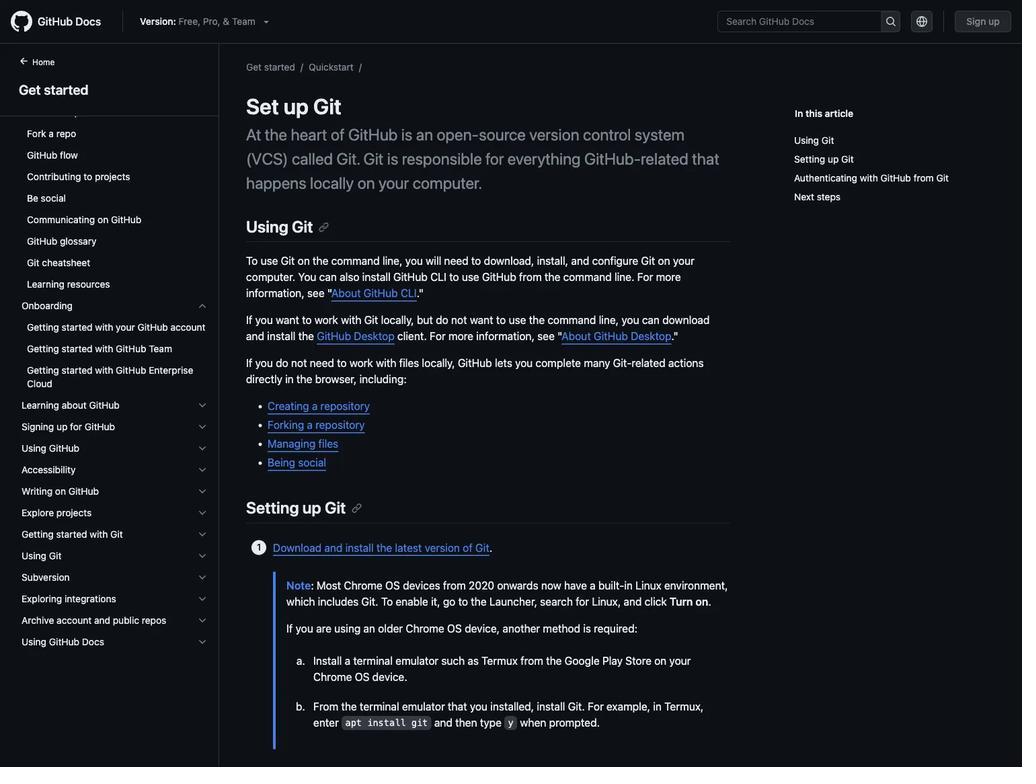 Task type: locate. For each thing, give the bounding box(es) containing it.
." up but
[[417, 287, 424, 300]]

sc 9kayk9 0 image for exploring integrations
[[197, 594, 208, 605]]

started for getting started with git
[[56, 529, 87, 540]]

sc 9kayk9 0 image for getting started with git
[[197, 529, 208, 540]]

1 horizontal spatial setting up git
[[794, 154, 854, 165]]

accessibility
[[22, 464, 76, 475]]

setting up git up download
[[246, 498, 346, 517]]

None search field
[[718, 11, 901, 32]]

sc 9kayk9 0 image for subversion
[[197, 572, 208, 583]]

use inside "if you want to work with git locally, but do not want to use the command line, you can download and install the"
[[509, 314, 526, 327]]

repo for fork a repo
[[56, 128, 76, 139]]

using for "using github docs" dropdown button
[[22, 636, 46, 648]]

from inside 'install a terminal emulator such as termux from the google play store on your chrome os device.'
[[521, 654, 543, 667]]

actions
[[668, 357, 704, 370]]

computer. inside the to use git on the command line, you will need to download, install, and configure git on your computer. you can also install github cli to use github from the command line. for more information, see "
[[246, 271, 295, 284]]

responsible
[[402, 149, 482, 168]]

2 horizontal spatial in
[[653, 700, 662, 713]]

exploring integrations
[[22, 593, 116, 605]]

1 vertical spatial get
[[19, 81, 41, 97]]

for inside the to use git on the command line, you will need to download, install, and configure git on your computer. you can also install github cli to use github from the command line. for more information, see "
[[637, 271, 653, 284]]

0 horizontal spatial "
[[327, 287, 331, 300]]

repo down get started
[[66, 107, 86, 118]]

information, up the lets
[[476, 330, 535, 343]]

more right line.
[[656, 271, 681, 284]]

1 vertical spatial line,
[[599, 314, 619, 327]]

1 horizontal spatial desktop
[[631, 330, 671, 343]]

work up including:
[[350, 357, 373, 370]]

type
[[480, 716, 502, 729]]

sc 9kayk9 0 image for signing up for github
[[197, 422, 208, 432]]

for up prompted.
[[588, 700, 604, 713]]

be
[[27, 193, 38, 204]]

onboarding element
[[11, 295, 219, 395], [11, 317, 219, 395]]

a right create
[[58, 107, 63, 118]]

download
[[662, 314, 710, 327]]

getting inside getting started with github enterprise cloud
[[27, 365, 59, 376]]

termux
[[482, 654, 518, 667]]

communicating on github link
[[16, 209, 213, 231]]

the left latest
[[377, 541, 392, 554]]

docs inside dropdown button
[[82, 636, 104, 648]]

0 vertical spatial in
[[285, 373, 294, 386]]

locally, down client.
[[422, 357, 455, 370]]

get for get started
[[19, 81, 41, 97]]

github left the lets
[[458, 357, 492, 370]]

line, up about github cli ."
[[383, 255, 402, 267]]

0 horizontal spatial account
[[57, 615, 92, 626]]

0 horizontal spatial to
[[246, 255, 258, 267]]

onboarding element for "home" 'link'
[[11, 295, 219, 395]]

1 vertical spatial use
[[462, 271, 479, 284]]

0 vertical spatial chrome
[[344, 579, 382, 592]]

a for install
[[345, 654, 350, 667]]

terminal for the
[[360, 700, 399, 713]]

the left google
[[546, 654, 562, 667]]

0 vertical spatial ."
[[417, 287, 424, 300]]

using
[[794, 135, 819, 146], [246, 217, 288, 236], [22, 443, 46, 454], [22, 550, 46, 562], [22, 636, 46, 648]]

version:
[[140, 16, 176, 27]]

3 sc 9kayk9 0 image from the top
[[197, 508, 208, 518]]

1 vertical spatial emulator
[[402, 700, 445, 713]]

0 vertical spatial if
[[246, 314, 252, 327]]

1 horizontal spatial account
[[170, 322, 205, 333]]

2 desktop from the left
[[631, 330, 671, 343]]

team for version: free, pro, & team
[[232, 16, 255, 27]]

enter
[[313, 716, 339, 729]]

github inside dropdown button
[[89, 400, 120, 411]]

system
[[635, 125, 685, 144]]

1 horizontal spatial to
[[381, 595, 393, 608]]

2 horizontal spatial for
[[576, 595, 589, 608]]

2 vertical spatial use
[[509, 314, 526, 327]]

get up create
[[19, 81, 41, 97]]

github down "getting started with github team" link
[[116, 365, 146, 376]]

os left device.
[[355, 670, 369, 683]]

0 horizontal spatial setting
[[246, 498, 299, 517]]

locally, inside if you do not need to work with files locally, github lets you complete many git-related actions directly in the browser, including:
[[422, 357, 455, 370]]

1 horizontal spatial cli
[[430, 271, 446, 284]]

it,
[[431, 595, 440, 608]]

sign up
[[966, 16, 1000, 27]]

a for fork
[[49, 128, 54, 139]]

1 desktop from the left
[[354, 330, 395, 343]]

getting started with git button
[[16, 524, 213, 545]]

from right termux
[[521, 654, 543, 667]]

forking
[[268, 419, 304, 432]]

with inside if you do not need to work with files locally, github lets you complete many git-related actions directly in the browser, including:
[[376, 357, 396, 370]]

archive account and public repos
[[22, 615, 166, 626]]

the down 2020
[[471, 595, 487, 608]]

2 vertical spatial in
[[653, 700, 662, 713]]

next
[[794, 191, 814, 202]]

sc 9kayk9 0 image inside writing on github dropdown button
[[197, 486, 208, 497]]

work
[[315, 314, 338, 327], [350, 357, 373, 370]]

0 vertical spatial get started link
[[246, 61, 295, 72]]

and right install,
[[571, 255, 589, 267]]

1 sc 9kayk9 0 image from the top
[[197, 400, 208, 411]]

0 horizontal spatial setting up git link
[[246, 498, 362, 517]]

download and install the latest version of git .
[[273, 541, 492, 554]]

1 horizontal spatial about
[[562, 330, 591, 343]]

with inside dropdown button
[[90, 529, 108, 540]]

started for getting started with github enterprise cloud
[[62, 365, 93, 376]]

0 vertical spatial can
[[319, 271, 337, 284]]

files down client.
[[399, 357, 419, 370]]

1 horizontal spatial information,
[[476, 330, 535, 343]]

" up the complete
[[558, 330, 562, 343]]

1 vertical spatial "
[[558, 330, 562, 343]]

sc 9kayk9 0 image inside onboarding dropdown button
[[197, 301, 208, 311]]

started up "getting started with github team" on the top left of the page
[[62, 322, 93, 333]]

is right "method"
[[583, 622, 591, 635]]

getting for getting started with your github account
[[27, 322, 59, 333]]

glossary
[[60, 236, 96, 247]]

github up locally
[[348, 125, 398, 144]]

sc 9kayk9 0 image inside "exploring integrations" dropdown button
[[197, 594, 208, 605]]

another
[[503, 622, 540, 635]]

0 horizontal spatial social
[[41, 193, 66, 204]]

setting up git up the authenticating in the top of the page
[[794, 154, 854, 165]]

your inside get started element
[[116, 322, 135, 333]]

everything
[[508, 149, 581, 168]]

sc 9kayk9 0 image for using github
[[197, 443, 208, 454]]

you inside from the terminal emulator that you installed, install git. for example, in termux, enter
[[470, 700, 488, 713]]

if you want to work with git locally, but do not want to use the command line, you can download and install the
[[246, 314, 710, 343]]

sc 9kayk9 0 image for using github docs
[[197, 637, 208, 648]]

emulator up git
[[402, 700, 445, 713]]

0 horizontal spatial is
[[387, 149, 398, 168]]

contributing to projects
[[27, 171, 130, 182]]

desktop left client.
[[354, 330, 395, 343]]

github desktop client.  for more information, see " about github desktop ."
[[317, 330, 678, 343]]

to
[[84, 171, 92, 182], [471, 255, 481, 267], [449, 271, 459, 284], [302, 314, 312, 327], [496, 314, 506, 327], [337, 357, 347, 370], [458, 595, 468, 608]]

explore projects
[[22, 507, 92, 518]]

." down "download"
[[671, 330, 678, 343]]

0 horizontal spatial get started link
[[16, 79, 202, 100]]

command up also
[[331, 255, 380, 267]]

1 vertical spatial version
[[425, 541, 460, 554]]

2 vertical spatial for
[[576, 595, 589, 608]]

locally,
[[381, 314, 414, 327], [422, 357, 455, 370]]

0 horizontal spatial get
[[19, 81, 41, 97]]

started down explore projects
[[56, 529, 87, 540]]

git. up locally
[[337, 149, 360, 168]]

can
[[319, 271, 337, 284], [642, 314, 660, 327]]

1 vertical spatial can
[[642, 314, 660, 327]]

0 vertical spatial social
[[41, 193, 66, 204]]

command inside "if you want to work with git locally, but do not want to use the command line, you can download and install the"
[[548, 314, 596, 327]]

0 horizontal spatial for
[[430, 330, 446, 343]]

2 sc 9kayk9 0 image from the top
[[197, 486, 208, 497]]

you inside the to use git on the command line, you will need to download, install, and configure git on your computer. you can also install github cli to use github from the command line. for more information, see "
[[405, 255, 423, 267]]

writing
[[22, 486, 53, 497]]

1 vertical spatial information,
[[476, 330, 535, 343]]

getting inside getting started with git dropdown button
[[22, 529, 54, 540]]

os down go
[[447, 622, 462, 635]]

terminal
[[353, 654, 393, 667], [360, 700, 399, 713]]

setting down being
[[246, 498, 299, 517]]

git inside authenticating with github from git "link"
[[936, 172, 949, 184]]

with down "getting started with github team" on the top left of the page
[[95, 365, 113, 376]]

team right &
[[232, 16, 255, 27]]

6 sc 9kayk9 0 image from the top
[[197, 615, 208, 626]]

an
[[416, 125, 433, 144], [363, 622, 375, 635]]

with inside "link"
[[860, 172, 878, 184]]

using git link
[[794, 131, 990, 150], [246, 217, 329, 236]]

be social
[[27, 193, 66, 204]]

can right the you at the top left of page
[[319, 271, 337, 284]]

sc 9kayk9 0 image inside the signing up for github dropdown button
[[197, 422, 208, 432]]

emulator inside from the terminal emulator that you installed, install git. for example, in termux, enter
[[402, 700, 445, 713]]

need inside if you do not need to work with files locally, github lets you complete many git-related actions directly in the browser, including:
[[310, 357, 334, 370]]

subversion
[[22, 572, 70, 583]]

Search GitHub Docs search field
[[718, 11, 881, 32]]

most
[[317, 579, 341, 592]]

1 horizontal spatial work
[[350, 357, 373, 370]]

2 vertical spatial if
[[286, 622, 293, 635]]

your inside at the heart of github is an open-source version control system (vcs) called git. git is responsible for everything github-related that happens locally on your computer.
[[379, 173, 409, 192]]

account
[[170, 322, 205, 333], [57, 615, 92, 626]]

terminal up device.
[[353, 654, 393, 667]]

repo for create a repo
[[66, 107, 86, 118]]

1 horizontal spatial that
[[692, 149, 720, 168]]

using for using github dropdown button
[[22, 443, 46, 454]]

sc 9kayk9 0 image for explore projects
[[197, 508, 208, 518]]

the right "at"
[[265, 125, 287, 144]]

1 horizontal spatial projects
[[95, 171, 130, 182]]

started inside getting started with github enterprise cloud
[[62, 365, 93, 376]]

0 vertical spatial of
[[331, 125, 345, 144]]

store
[[625, 654, 652, 667]]

0 vertical spatial information,
[[246, 287, 304, 300]]

need up browser,
[[310, 357, 334, 370]]

0 vertical spatial team
[[232, 16, 255, 27]]

0 horizontal spatial that
[[448, 700, 467, 713]]

your up "download"
[[673, 255, 695, 267]]

with inside getting started with github enterprise cloud
[[95, 365, 113, 376]]

" inside the to use git on the command line, you will need to download, install, and configure git on your computer. you can also install github cli to use github from the command line. for more information, see "
[[327, 287, 331, 300]]

started down 'getting started with your github account' link
[[62, 343, 93, 354]]

chrome inside : most chrome os devices from 2020 onwards now have a built-in linux environment, which includes git. to enable it, go to the launcher, search for linux, and click
[[344, 579, 382, 592]]

learning
[[27, 279, 65, 290], [22, 400, 59, 411]]

2 / from the left
[[359, 61, 362, 72]]

want up github desktop client.  for more information, see " about github desktop ."
[[470, 314, 493, 327]]

/ left quickstart link in the left of the page
[[301, 61, 303, 72]]

can left "download"
[[642, 314, 660, 327]]

getting inside "getting started with github team" link
[[27, 343, 59, 354]]

1 vertical spatial if
[[246, 357, 252, 370]]

github inside getting started with github enterprise cloud
[[116, 365, 146, 376]]

with up github desktop 'link'
[[341, 314, 361, 327]]

on
[[357, 173, 375, 192], [98, 214, 108, 225], [298, 255, 310, 267], [658, 255, 670, 267], [55, 486, 66, 497], [696, 595, 708, 608], [654, 654, 667, 667]]

0 vertical spatial that
[[692, 149, 720, 168]]

forking a repository link
[[268, 419, 365, 432]]

up down learning about github
[[56, 421, 68, 432]]

5 sc 9kayk9 0 image from the top
[[197, 551, 208, 562]]

get started / quickstart /
[[246, 61, 362, 72]]

article
[[825, 108, 854, 119]]

for down but
[[430, 330, 446, 343]]

do up directly
[[276, 357, 288, 370]]

learning down the cloud
[[22, 400, 59, 411]]

sc 9kayk9 0 image
[[197, 301, 208, 311], [197, 422, 208, 432], [197, 443, 208, 454], [197, 465, 208, 475], [197, 551, 208, 562], [197, 572, 208, 583]]

0 vertical spatial not
[[451, 314, 467, 327]]

and
[[571, 255, 589, 267], [246, 330, 264, 343], [324, 541, 343, 554], [624, 595, 642, 608], [94, 615, 110, 626], [434, 716, 453, 729]]

started up 'set up git'
[[264, 61, 295, 72]]

github inside at the heart of github is an open-source version control system (vcs) called git. git is responsible for everything github-related that happens locally on your computer.
[[348, 125, 398, 144]]

. down environment,
[[708, 595, 711, 608]]

team for getting started with github team
[[149, 343, 172, 354]]

1 horizontal spatial line,
[[599, 314, 619, 327]]

device,
[[465, 622, 500, 635]]

3 sc 9kayk9 0 image from the top
[[197, 443, 208, 454]]

sc 9kayk9 0 image for onboarding
[[197, 301, 208, 311]]

want down the you at the top left of page
[[276, 314, 299, 327]]

in left 'linux' at the bottom right
[[624, 579, 633, 592]]

latest
[[395, 541, 422, 554]]

onboarding element containing onboarding
[[11, 295, 219, 395]]

git inside 'using git' link
[[822, 135, 834, 146]]

set up git
[[246, 93, 342, 119]]

6 sc 9kayk9 0 image from the top
[[197, 572, 208, 583]]

terminal inside 'install a terminal emulator such as termux from the google play store on your chrome os device.'
[[353, 654, 393, 667]]

information, down the you at the top left of page
[[246, 287, 304, 300]]

learning up onboarding
[[27, 279, 65, 290]]

0 horizontal spatial use
[[261, 255, 278, 267]]

" up github desktop 'link'
[[327, 287, 331, 300]]

not right but
[[451, 314, 467, 327]]

directly
[[246, 373, 282, 386]]

1 horizontal spatial computer.
[[413, 173, 482, 192]]

on inside at the heart of github is an open-source version control system (vcs) called git. git is responsible for everything github-related that happens locally on your computer.
[[357, 173, 375, 192]]

1 horizontal spatial need
[[444, 255, 469, 267]]

see down the you at the top left of page
[[307, 287, 325, 300]]

in left termux,
[[653, 700, 662, 713]]

you
[[405, 255, 423, 267], [255, 314, 273, 327], [622, 314, 639, 327], [255, 357, 273, 370], [515, 357, 533, 370], [296, 622, 313, 635], [470, 700, 488, 713]]

started for getting started with your github account
[[62, 322, 93, 333]]

docs up "home" 'link'
[[75, 15, 101, 28]]

sc 9kayk9 0 image inside using git dropdown button
[[197, 551, 208, 562]]

install left git
[[367, 718, 406, 729]]

version
[[529, 125, 579, 144], [425, 541, 460, 554]]

/ right quickstart link in the left of the page
[[359, 61, 362, 72]]

setting up git link up download
[[246, 498, 362, 517]]

0 vertical spatial to
[[246, 255, 258, 267]]

github glossary
[[27, 236, 96, 247]]

an left older
[[363, 622, 375, 635]]

install up about github cli ."
[[362, 271, 391, 284]]

1 horizontal spatial files
[[399, 357, 419, 370]]

1 vertical spatial git.
[[361, 595, 378, 608]]

search image
[[886, 16, 896, 27]]

terminal up apt at the left of the page
[[360, 700, 399, 713]]

0 vertical spatial os
[[385, 579, 400, 592]]

for down have at the right bottom of the page
[[576, 595, 589, 608]]

0 horizontal spatial projects
[[56, 507, 92, 518]]

a inside 'install a terminal emulator such as termux from the google play store on your chrome os device.'
[[345, 654, 350, 667]]

0 vertical spatial is
[[401, 125, 413, 144]]

using git
[[794, 135, 834, 146], [246, 217, 313, 236], [22, 550, 61, 562]]

see up the complete
[[537, 330, 555, 343]]

learning inside dropdown button
[[22, 400, 59, 411]]

will
[[426, 255, 441, 267]]

your
[[379, 173, 409, 192], [673, 255, 695, 267], [116, 322, 135, 333], [669, 654, 691, 667]]

github up git cheatsheet
[[27, 236, 57, 247]]

1 vertical spatial get started link
[[16, 79, 202, 100]]

launcher,
[[489, 595, 537, 608]]

0 horizontal spatial ."
[[417, 287, 424, 300]]

1 sc 9kayk9 0 image from the top
[[197, 301, 208, 311]]

not up creating
[[291, 357, 307, 370]]

7 sc 9kayk9 0 image from the top
[[197, 637, 208, 648]]

github down learning about github dropdown button
[[85, 421, 115, 432]]

not inside "if you want to work with git locally, but do not want to use the command line, you can download and install the"
[[451, 314, 467, 327]]

cli inside the to use git on the command line, you will need to download, install, and configure git on your computer. you can also install github cli to use github from the command line. for more information, see "
[[430, 271, 446, 284]]

on inside dropdown button
[[55, 486, 66, 497]]

sc 9kayk9 0 image for learning about github
[[197, 400, 208, 411]]

the
[[265, 125, 287, 144], [313, 255, 328, 267], [545, 271, 560, 284], [529, 314, 545, 327], [298, 330, 314, 343], [297, 373, 312, 386], [377, 541, 392, 554], [471, 595, 487, 608], [546, 654, 562, 667], [341, 700, 357, 713]]

git. up prompted.
[[568, 700, 585, 713]]

for right line.
[[637, 271, 653, 284]]

enable
[[396, 595, 428, 608]]

0 horizontal spatial team
[[149, 343, 172, 354]]

2 sc 9kayk9 0 image from the top
[[197, 422, 208, 432]]

go
[[443, 595, 456, 608]]

0 horizontal spatial git.
[[337, 149, 360, 168]]

team inside "getting started with github team" link
[[149, 343, 172, 354]]

1 vertical spatial .
[[708, 595, 711, 608]]

1 vertical spatial using git
[[246, 217, 313, 236]]

1 vertical spatial team
[[149, 343, 172, 354]]

of up 2020
[[463, 541, 473, 554]]

of inside at the heart of github is an open-source version control system (vcs) called git. git is responsible for everything github-related that happens locally on your computer.
[[331, 125, 345, 144]]

0 horizontal spatial os
[[355, 670, 369, 683]]

files inside if you do not need to work with files locally, github lets you complete many git-related actions directly in the browser, including:
[[399, 357, 419, 370]]

a right install
[[345, 654, 350, 667]]

.
[[489, 541, 492, 554], [708, 595, 711, 608]]

for inside : most chrome os devices from 2020 onwards now have a built-in linux environment, which includes git. to enable it, go to the launcher, search for linux, and click
[[576, 595, 589, 608]]

linux
[[636, 579, 662, 592]]

your inside the to use git on the command line, you will need to download, install, and configure git on your computer. you can also install github cli to use github from the command line. for more information, see "
[[673, 255, 695, 267]]

a
[[58, 107, 63, 118], [49, 128, 54, 139], [312, 400, 318, 413], [307, 419, 313, 432], [590, 579, 596, 592], [345, 654, 350, 667]]

being social link
[[268, 456, 326, 469]]

0 vertical spatial for
[[637, 271, 653, 284]]

locally, up client.
[[381, 314, 414, 327]]

1 horizontal spatial can
[[642, 314, 660, 327]]

if for if you want to work with git locally, but do not want to use the command line, you can download and install the
[[246, 314, 252, 327]]

1 vertical spatial os
[[447, 622, 462, 635]]

1 horizontal spatial of
[[463, 541, 473, 554]]

is up responsible
[[401, 125, 413, 144]]

signing
[[22, 421, 54, 432]]

sc 9kayk9 0 image inside subversion dropdown button
[[197, 572, 208, 583]]

2 vertical spatial command
[[548, 314, 596, 327]]

to inside : most chrome os devices from 2020 onwards now have a built-in linux environment, which includes git. to enable it, go to the launcher, search for linux, and click
[[381, 595, 393, 608]]

using down 'signing'
[[22, 443, 46, 454]]

computer. inside at the heart of github is an open-source version control system (vcs) called git. git is responsible for everything github-related that happens locally on your computer.
[[413, 173, 482, 192]]

setting
[[794, 154, 825, 165], [246, 498, 299, 517]]

2 vertical spatial using git
[[22, 550, 61, 562]]

git. inside at the heart of github is an open-source version control system (vcs) called git. git is responsible for everything github-related that happens locally on your computer.
[[337, 149, 360, 168]]

projects inside dropdown button
[[56, 507, 92, 518]]

terminal for a
[[353, 654, 393, 667]]

sc 9kayk9 0 image
[[197, 400, 208, 411], [197, 486, 208, 497], [197, 508, 208, 518], [197, 529, 208, 540], [197, 594, 208, 605], [197, 615, 208, 626], [197, 637, 208, 648]]

sc 9kayk9 0 image inside "explore projects" dropdown button
[[197, 508, 208, 518]]

from up next steps link
[[914, 172, 934, 184]]

4 sc 9kayk9 0 image from the top
[[197, 529, 208, 540]]

2 horizontal spatial using git
[[794, 135, 834, 146]]

1 horizontal spatial .
[[708, 595, 711, 608]]

1 vertical spatial setting up git
[[246, 498, 346, 517]]

"
[[327, 287, 331, 300], [558, 330, 562, 343]]

0 vertical spatial git.
[[337, 149, 360, 168]]

2 horizontal spatial use
[[509, 314, 526, 327]]

2 onboarding element from the top
[[11, 317, 219, 395]]

started
[[264, 61, 295, 72], [44, 81, 88, 97], [62, 322, 93, 333], [62, 343, 93, 354], [62, 365, 93, 376], [56, 529, 87, 540]]

files
[[399, 357, 419, 370], [318, 438, 338, 450]]

0 vertical spatial .
[[489, 541, 492, 554]]

social
[[41, 193, 66, 204], [298, 456, 326, 469]]

account up 'enterprise'
[[170, 322, 205, 333]]

0 horizontal spatial computer.
[[246, 271, 295, 284]]

1 horizontal spatial for
[[486, 149, 504, 168]]

client.
[[397, 330, 427, 343]]

using git up the subversion
[[22, 550, 61, 562]]

account inside dropdown button
[[57, 615, 92, 626]]

version inside at the heart of github is an open-source version control system (vcs) called git. git is responsible for everything github-related that happens locally on your computer.
[[529, 125, 579, 144]]

git inside at the heart of github is an open-source version control system (vcs) called git. git is responsible for everything github-related that happens locally on your computer.
[[363, 149, 384, 168]]

repo
[[66, 107, 86, 118], [56, 128, 76, 139]]

git. right includes
[[361, 595, 378, 608]]

0 vertical spatial using git
[[794, 135, 834, 146]]

line, inside "if you want to work with git locally, but do not want to use the command line, you can download and install the"
[[599, 314, 619, 327]]

do inside "if you want to work with git locally, but do not want to use the command line, you can download and install the"
[[436, 314, 448, 327]]

sign up link
[[955, 11, 1011, 32]]

1 vertical spatial files
[[318, 438, 338, 450]]

sc 9kayk9 0 image inside using github dropdown button
[[197, 443, 208, 454]]

desktop down "download"
[[631, 330, 671, 343]]

next steps
[[794, 191, 841, 202]]

:
[[311, 579, 314, 592]]

0 horizontal spatial work
[[315, 314, 338, 327]]

sc 9kayk9 0 image inside archive account and public repos dropdown button
[[197, 615, 208, 626]]

of
[[331, 125, 345, 144], [463, 541, 473, 554]]

setting up git
[[794, 154, 854, 165], [246, 498, 346, 517]]

using git down this
[[794, 135, 834, 146]]

from down download,
[[519, 271, 542, 284]]

1 vertical spatial more
[[448, 330, 473, 343]]

2 vertical spatial for
[[588, 700, 604, 713]]

0 horizontal spatial locally,
[[381, 314, 414, 327]]

onboarding element containing getting started with your github account
[[11, 317, 219, 395]]

github up next steps link
[[881, 172, 911, 184]]

information,
[[246, 287, 304, 300], [476, 330, 535, 343]]

sc 9kayk9 0 image for writing on github
[[197, 486, 208, 497]]

4 sc 9kayk9 0 image from the top
[[197, 465, 208, 475]]

git-
[[613, 357, 632, 370]]

install inside "if you want to work with git locally, but do not want to use the command line, you can download and install the"
[[267, 330, 295, 343]]

0 horizontal spatial using git
[[22, 550, 61, 562]]

about down also
[[331, 287, 361, 300]]

0 vertical spatial files
[[399, 357, 419, 370]]

1 onboarding element from the top
[[11, 295, 219, 395]]

computer. left the you at the top left of page
[[246, 271, 295, 284]]

1 horizontal spatial want
[[470, 314, 493, 327]]

0 horizontal spatial files
[[318, 438, 338, 450]]

desktop
[[354, 330, 395, 343], [631, 330, 671, 343]]

if inside "if you want to work with git locally, but do not want to use the command line, you can download and install the"
[[246, 314, 252, 327]]

more up if you do not need to work with files locally, github lets you complete many git-related actions directly in the browser, including:
[[448, 330, 473, 343]]

line.
[[615, 271, 634, 284]]

5 sc 9kayk9 0 image from the top
[[197, 594, 208, 605]]

1 vertical spatial docs
[[82, 636, 104, 648]]

to use git on the command line, you will need to download, install, and configure git on your computer. you can also install github cli to use github from the command line. for more information, see "
[[246, 255, 695, 300]]

1 horizontal spatial for
[[588, 700, 604, 713]]

a right have at the right bottom of the page
[[590, 579, 596, 592]]

need
[[444, 255, 469, 267], [310, 357, 334, 370]]

quickstart link
[[309, 61, 354, 72]]

github
[[38, 15, 73, 28], [348, 125, 398, 144], [27, 150, 57, 161], [881, 172, 911, 184], [111, 214, 141, 225], [27, 236, 57, 247], [393, 271, 428, 284], [482, 271, 516, 284], [364, 287, 398, 300], [137, 322, 168, 333], [317, 330, 351, 343], [594, 330, 628, 343], [116, 343, 146, 354], [458, 357, 492, 370], [116, 365, 146, 376], [89, 400, 120, 411], [85, 421, 115, 432], [49, 443, 79, 454], [68, 486, 99, 497], [49, 636, 79, 648]]

sc 9kayk9 0 image inside "using github docs" dropdown button
[[197, 637, 208, 648]]

apt install git and then type y when prompted.
[[345, 716, 600, 729]]

cli
[[430, 271, 446, 284], [401, 287, 417, 300]]

triangle down image
[[261, 16, 272, 27]]

started for get started / quickstart /
[[264, 61, 295, 72]]



Task type: describe. For each thing, give the bounding box(es) containing it.
github down the will
[[393, 271, 428, 284]]

2 want from the left
[[470, 314, 493, 327]]

github up git-
[[594, 330, 628, 343]]

and inside "if you want to work with git locally, but do not want to use the command line, you can download and install the"
[[246, 330, 264, 343]]

archive
[[22, 615, 54, 626]]

to inside "contributing to projects" link
[[84, 171, 92, 182]]

can inside "if you want to work with git locally, but do not want to use the command line, you can download and install the"
[[642, 314, 660, 327]]

git. inside from the terminal emulator that you installed, install git. for example, in termux, enter
[[568, 700, 585, 713]]

prompted.
[[549, 716, 600, 729]]

method
[[543, 622, 580, 635]]

the up the you at the top left of page
[[313, 255, 328, 267]]

install inside from the terminal emulator that you installed, install git. for example, in termux, enter
[[537, 700, 565, 713]]

getting for getting started with git
[[22, 529, 54, 540]]

see inside the to use git on the command line, you will need to download, install, and configure git on your computer. you can also install github cli to use github from the command line. for more information, see "
[[307, 287, 325, 300]]

started for getting started with github team
[[62, 343, 93, 354]]

in inside if you do not need to work with files locally, github lets you complete many git-related actions directly in the browser, including:
[[285, 373, 294, 386]]

1 horizontal spatial using git
[[246, 217, 313, 236]]

from
[[313, 700, 338, 713]]

1 horizontal spatial setting
[[794, 154, 825, 165]]

up inside sign up link
[[989, 16, 1000, 27]]

learning about github button
[[16, 395, 213, 416]]

using down happens
[[246, 217, 288, 236]]

set
[[246, 93, 279, 119]]

to up "if you want to work with git locally, but do not want to use the command line, you can download and install the"
[[449, 271, 459, 284]]

git inside git cheatsheet link
[[27, 257, 39, 268]]

contributing
[[27, 171, 81, 182]]

download
[[273, 541, 322, 554]]

signing up for github
[[22, 421, 115, 432]]

a up managing files link
[[307, 419, 313, 432]]

0 vertical spatial command
[[331, 255, 380, 267]]

1 vertical spatial repository
[[315, 419, 365, 432]]

home link
[[13, 56, 76, 69]]

1 vertical spatial setting
[[246, 498, 299, 517]]

on inside 'install a terminal emulator such as termux from the google play store on your chrome os device.'
[[654, 654, 667, 667]]

need inside the to use git on the command line, you will need to download, install, and configure git on your computer. you can also install github cli to use github from the command line. for more information, see "
[[444, 255, 469, 267]]

creating a repository forking a repository managing files being social
[[268, 400, 370, 469]]

getting started with github enterprise cloud link
[[16, 360, 213, 395]]

install a terminal emulator such as termux from the google play store on your chrome os device.
[[313, 654, 691, 683]]

device.
[[372, 670, 407, 683]]

github up browser,
[[317, 330, 351, 343]]

2 horizontal spatial is
[[583, 622, 591, 635]]

for inside from the terminal emulator that you installed, install git. for example, in termux, enter
[[588, 700, 604, 713]]

1 horizontal spatial use
[[462, 271, 479, 284]]

github down download,
[[482, 271, 516, 284]]

install
[[313, 654, 342, 667]]

in inside : most chrome os devices from 2020 onwards now have a built-in linux environment, which includes git. to enable it, go to the launcher, search for linux, and click
[[624, 579, 633, 592]]

sign
[[966, 16, 986, 27]]

and inside the to use git on the command line, you will need to download, install, and configure git on your computer. you can also install github cli to use github from the command line. for more information, see "
[[571, 255, 589, 267]]

using github docs
[[22, 636, 104, 648]]

0 vertical spatial using git link
[[794, 131, 990, 150]]

if for if you are using an older chrome os device, another method is required:
[[286, 622, 293, 635]]

1 horizontal spatial ."
[[671, 330, 678, 343]]

which
[[286, 595, 315, 608]]

not inside if you do not need to work with files locally, github lets you complete many git-related actions directly in the browser, including:
[[291, 357, 307, 370]]

get for get started / quickstart /
[[246, 61, 262, 72]]

on right configure at the right of the page
[[658, 255, 670, 267]]

github up explore projects
[[68, 486, 99, 497]]

the inside : most chrome os devices from 2020 onwards now have a built-in linux environment, which includes git. to enable it, go to the launcher, search for linux, and click
[[471, 595, 487, 608]]

emulator for such
[[396, 654, 439, 667]]

more inside the to use git on the command line, you will need to download, install, and configure git on your computer. you can also install github cli to use github from the command line. for more information, see "
[[656, 271, 681, 284]]

1 vertical spatial chrome
[[406, 622, 444, 635]]

lets
[[495, 357, 512, 370]]

heart
[[291, 125, 327, 144]]

including:
[[360, 373, 407, 386]]

many
[[584, 357, 610, 370]]

you
[[298, 271, 316, 284]]

required:
[[594, 622, 638, 635]]

locally, inside "if you want to work with git locally, but do not want to use the command line, you can download and install the"
[[381, 314, 414, 327]]

onboarding element for the create a repo link
[[11, 317, 219, 395]]

git inside "if you want to work with git locally, but do not want to use the command line, you can download and install the"
[[364, 314, 378, 327]]

getting started with your github account
[[27, 322, 205, 333]]

git cheatsheet
[[27, 257, 90, 268]]

apt
[[345, 718, 362, 729]]

then
[[455, 716, 477, 729]]

1 horizontal spatial get started link
[[246, 61, 295, 72]]

from inside : most chrome os devices from 2020 onwards now have a built-in linux environment, which includes git. to enable it, go to the launcher, search for linux, and click
[[443, 579, 466, 592]]

using git inside dropdown button
[[22, 550, 61, 562]]

the up github desktop client.  for more information, see " about github desktop ."
[[529, 314, 545, 327]]

and inside dropdown button
[[94, 615, 110, 626]]

1 vertical spatial about
[[562, 330, 591, 343]]

on up the you at the top left of page
[[298, 255, 310, 267]]

a for create
[[58, 107, 63, 118]]

github down fork
[[27, 150, 57, 161]]

related inside at the heart of github is an open-source version control system (vcs) called git. git is responsible for everything github-related that happens locally on your computer.
[[641, 149, 689, 168]]

social inside creating a repository forking a repository managing files being social
[[298, 456, 326, 469]]

create
[[27, 107, 56, 118]]

creating a repository link
[[268, 400, 370, 413]]

github inside "link"
[[881, 172, 911, 184]]

git. inside : most chrome os devices from 2020 onwards now have a built-in linux environment, which includes git. to enable it, go to the launcher, search for linux, and click
[[361, 595, 378, 608]]

now
[[541, 579, 561, 592]]

happens
[[246, 173, 306, 192]]

in inside from the terminal emulator that you installed, install git. for example, in termux, enter
[[653, 700, 662, 713]]

0 vertical spatial docs
[[75, 15, 101, 28]]

git inside using git dropdown button
[[49, 550, 61, 562]]

1 horizontal spatial see
[[537, 330, 555, 343]]

sc 9kayk9 0 image for using git
[[197, 551, 208, 562]]

version: free, pro, & team
[[140, 16, 255, 27]]

as
[[468, 654, 479, 667]]

getting started with git
[[22, 529, 123, 540]]

line, inside the to use git on the command line, you will need to download, install, and configure git on your computer. you can also install github cli to use github from the command line. for more information, see "
[[383, 255, 402, 267]]

github down the signing up for github
[[49, 443, 79, 454]]

to down the you at the top left of page
[[302, 314, 312, 327]]

getting started with github enterprise cloud
[[27, 365, 193, 389]]

0 horizontal spatial an
[[363, 622, 375, 635]]

an inside at the heart of github is an open-source version control system (vcs) called git. git is responsible for everything github-related that happens locally on your computer.
[[416, 125, 433, 144]]

(vcs)
[[246, 149, 288, 168]]

&
[[223, 16, 229, 27]]

up up download
[[302, 498, 321, 517]]

github up github desktop 'link'
[[364, 287, 398, 300]]

being
[[268, 456, 295, 469]]

also
[[340, 271, 359, 284]]

and right download
[[324, 541, 343, 554]]

that inside from the terminal emulator that you installed, install git. for example, in termux, enter
[[448, 700, 467, 713]]

the inside from the terminal emulator that you installed, install git. for example, in termux, enter
[[341, 700, 357, 713]]

sc 9kayk9 0 image for accessibility
[[197, 465, 208, 475]]

the inside if you do not need to work with files locally, github lets you complete many git-related actions directly in the browser, including:
[[297, 373, 312, 386]]

fork
[[27, 128, 46, 139]]

if for if you do not need to work with files locally, github lets you complete many git-related actions directly in the browser, including:
[[246, 357, 252, 370]]

in
[[795, 108, 803, 119]]

that inside at the heart of github is an open-source version control system (vcs) called git. git is responsible for everything github-related that happens locally on your computer.
[[692, 149, 720, 168]]

github flow
[[27, 150, 78, 161]]

1 vertical spatial of
[[463, 541, 473, 554]]

work inside if you do not need to work with files locally, github lets you complete many git-related actions directly in the browser, including:
[[350, 357, 373, 370]]

explore projects button
[[16, 502, 213, 524]]

up inside setting up git link
[[828, 154, 839, 165]]

can inside the to use git on the command line, you will need to download, install, and configure git on your computer. you can also install github cli to use github from the command line. for more information, see "
[[319, 271, 337, 284]]

sc 9kayk9 0 image for archive account and public repos
[[197, 615, 208, 626]]

emulator for that
[[402, 700, 445, 713]]

on down environment,
[[696, 595, 708, 608]]

using down this
[[794, 135, 819, 146]]

1 vertical spatial setting up git link
[[246, 498, 362, 517]]

a for creating
[[312, 400, 318, 413]]

for inside dropdown button
[[70, 421, 82, 432]]

do inside if you do not need to work with files locally, github lets you complete many git-related actions directly in the browser, including:
[[276, 357, 288, 370]]

github-
[[584, 149, 641, 168]]

using git button
[[16, 545, 213, 567]]

have
[[564, 579, 587, 592]]

chrome inside 'install a terminal emulator such as termux from the google play store on your chrome os device.'
[[313, 670, 352, 683]]

1 horizontal spatial is
[[401, 125, 413, 144]]

0 horizontal spatial cli
[[401, 287, 417, 300]]

using github
[[22, 443, 79, 454]]

managing
[[268, 438, 316, 450]]

learning for learning about github
[[22, 400, 59, 411]]

information, inside the to use git on the command line, you will need to download, install, and configure git on your computer. you can also install github cli to use github from the command line. for more information, see "
[[246, 287, 304, 300]]

at the heart of github is an open-source version control system (vcs) called git. git is responsible for everything github-related that happens locally on your computer.
[[246, 125, 720, 192]]

install left latest
[[345, 541, 374, 554]]

with down 'getting started with your github account' link
[[95, 343, 113, 354]]

the inside at the heart of github is an open-source version control system (vcs) called git. git is responsible for everything github-related that happens locally on your computer.
[[265, 125, 287, 144]]

this
[[806, 108, 823, 119]]

linux,
[[592, 595, 621, 608]]

to inside if you do not need to work with files locally, github lets you complete many git-related actions directly in the browser, including:
[[337, 357, 347, 370]]

y
[[508, 718, 514, 729]]

and inside : most chrome os devices from 2020 onwards now have a built-in linux environment, which includes git. to enable it, go to the launcher, search for linux, and click
[[624, 595, 642, 608]]

2020
[[469, 579, 494, 592]]

github flow link
[[16, 145, 213, 166]]

are
[[316, 622, 331, 635]]

be social link
[[16, 188, 213, 209]]

work inside "if you want to work with git locally, but do not want to use the command line, you can download and install the"
[[315, 314, 338, 327]]

about github cli ."
[[331, 287, 424, 300]]

1 want from the left
[[276, 314, 299, 327]]

to inside : most chrome os devices from 2020 onwards now have a built-in linux environment, which includes git. to enable it, go to the launcher, search for linux, and click
[[458, 595, 468, 608]]

for inside at the heart of github is an open-source version control system (vcs) called git. git is responsible for everything github-related that happens locally on your computer.
[[486, 149, 504, 168]]

create a repo
[[27, 107, 86, 118]]

github down be social link
[[111, 214, 141, 225]]

files inside creating a repository forking a repository managing files being social
[[318, 438, 338, 450]]

in this article
[[795, 108, 854, 119]]

up up the heart
[[284, 93, 309, 119]]

github down archive at the left bottom of the page
[[49, 636, 79, 648]]

free,
[[179, 16, 200, 27]]

example,
[[607, 700, 650, 713]]

0 horizontal spatial version
[[425, 541, 460, 554]]

2 horizontal spatial os
[[447, 622, 462, 635]]

home
[[32, 57, 55, 67]]

1 vertical spatial using git link
[[246, 217, 329, 236]]

github docs link
[[11, 11, 112, 32]]

github down getting started with your github account
[[116, 343, 146, 354]]

social inside get started element
[[41, 193, 66, 204]]

0 vertical spatial account
[[170, 322, 205, 333]]

1 vertical spatial command
[[563, 271, 612, 284]]

download and install the latest version of git link
[[273, 541, 489, 554]]

accessibility button
[[16, 459, 213, 481]]

1 / from the left
[[301, 61, 303, 72]]

github down onboarding dropdown button in the top left of the page
[[137, 322, 168, 333]]

to up github desktop client.  for more information, see " about github desktop ."
[[496, 314, 506, 327]]

0 vertical spatial repository
[[320, 400, 370, 413]]

fork a repo link
[[16, 123, 213, 145]]

0 vertical spatial setting up git
[[794, 154, 854, 165]]

onwards
[[497, 579, 538, 592]]

your inside 'install a terminal emulator such as termux from the google play store on your chrome os device.'
[[669, 654, 691, 667]]

next steps link
[[794, 188, 990, 206]]

using for using git dropdown button
[[22, 550, 46, 562]]

at
[[246, 125, 261, 144]]

getting for getting started with github enterprise cloud
[[27, 365, 59, 376]]

getting for getting started with github team
[[27, 343, 59, 354]]

github inside if you do not need to work with files locally, github lets you complete many git-related actions directly in the browser, including:
[[458, 357, 492, 370]]

from inside the to use git on the command line, you will need to download, install, and configure git on your computer. you can also install github cli to use github from the command line. for more information, see "
[[519, 271, 542, 284]]

0 horizontal spatial about
[[331, 287, 361, 300]]

a inside : most chrome os devices from 2020 onwards now have a built-in linux environment, which includes git. to enable it, go to the launcher, search for linux, and click
[[590, 579, 596, 592]]

learning for learning resources
[[27, 279, 65, 290]]

get started element
[[0, 21, 219, 766]]

from inside "link"
[[914, 172, 934, 184]]

related inside if you do not need to work with files locally, github lets you complete many git-related actions directly in the browser, including:
[[632, 357, 666, 370]]

in this article element
[[795, 106, 995, 120]]

explore
[[22, 507, 54, 518]]

using github docs button
[[16, 631, 213, 653]]

the down install,
[[545, 271, 560, 284]]

0 vertical spatial projects
[[95, 171, 130, 182]]

github up home
[[38, 15, 73, 28]]

resources
[[67, 279, 110, 290]]

get started
[[19, 81, 88, 97]]

environment,
[[664, 579, 728, 592]]

install inside apt install git and then type y when prompted.
[[367, 718, 406, 729]]

click
[[645, 595, 667, 608]]

the inside 'install a terminal emulator such as termux from the google play store on your chrome os device.'
[[546, 654, 562, 667]]

to inside the to use git on the command line, you will need to download, install, and configure git on your computer. you can also install github cli to use github from the command line. for more information, see "
[[246, 255, 258, 267]]

select language: current language is english image
[[917, 16, 927, 27]]

communicating
[[27, 214, 95, 225]]

to left download,
[[471, 255, 481, 267]]

contributing to projects link
[[16, 166, 213, 188]]

install inside the to use git on the command line, you will need to download, install, and configure git on your computer. you can also install github cli to use github from the command line. for more information, see "
[[362, 271, 391, 284]]

os inside : most chrome os devices from 2020 onwards now have a built-in linux environment, which includes git. to enable it, go to the launcher, search for linux, and click
[[385, 579, 400, 592]]

github glossary link
[[16, 231, 213, 252]]

on down be social link
[[98, 214, 108, 225]]

built-
[[598, 579, 624, 592]]

the left github desktop 'link'
[[298, 330, 314, 343]]

0 vertical spatial setting up git link
[[794, 150, 990, 169]]

signing up for github button
[[16, 416, 213, 438]]

flow
[[60, 150, 78, 161]]

with inside "if you want to work with git locally, but do not want to use the command line, you can download and install the"
[[341, 314, 361, 327]]

complete
[[536, 357, 581, 370]]

started for get started
[[44, 81, 88, 97]]

os inside 'install a terminal emulator such as termux from the google play store on your chrome os device.'
[[355, 670, 369, 683]]

git inside getting started with git dropdown button
[[110, 529, 123, 540]]

and left then
[[434, 716, 453, 729]]

up inside the signing up for github dropdown button
[[56, 421, 68, 432]]

configure
[[592, 255, 638, 267]]

1 vertical spatial for
[[430, 330, 446, 343]]

with up "getting started with github team" on the top left of the page
[[95, 322, 113, 333]]

0 horizontal spatial .
[[489, 541, 492, 554]]



Task type: vqa. For each thing, say whether or not it's contained in the screenshot.
the bottom "repo"
yes



